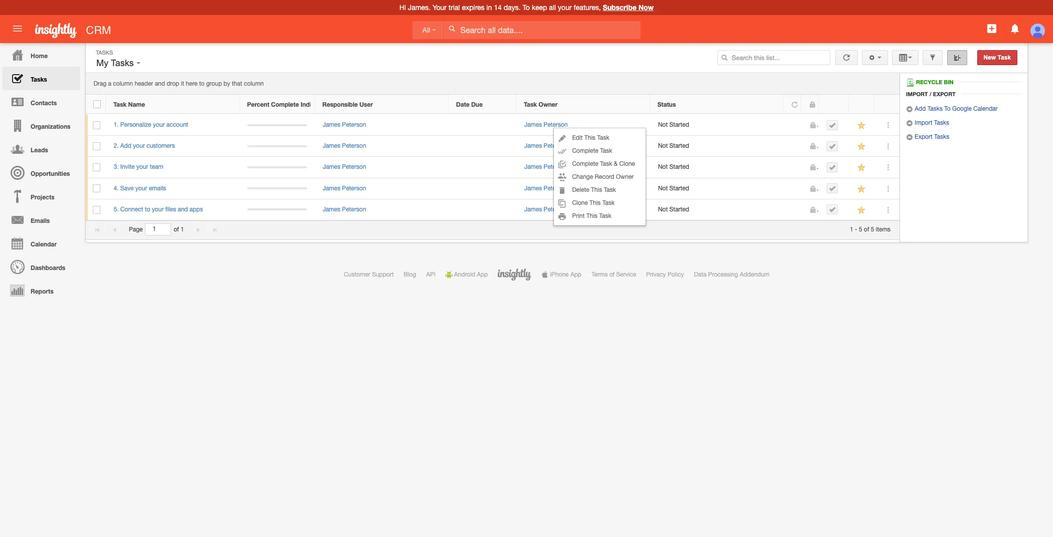 Task type: locate. For each thing, give the bounding box(es) containing it.
your left the files
[[152, 206, 164, 213]]

tasks inside add tasks to google calendar link
[[928, 105, 943, 112]]

5. connect to your files and apps link
[[114, 206, 208, 213]]

5 right "-"
[[859, 226, 862, 233]]

of right terms
[[609, 271, 615, 278]]

0 horizontal spatial 1
[[181, 226, 184, 233]]

percent complete indicator responsible user
[[247, 101, 373, 108]]

1 vertical spatial calendar
[[31, 241, 57, 248]]

keep
[[532, 4, 547, 12]]

0 horizontal spatial calendar
[[31, 241, 57, 248]]

1 vertical spatial private task image
[[810, 185, 817, 192]]

0 horizontal spatial to
[[523, 4, 530, 12]]

clone this task
[[572, 200, 615, 207]]

complete up the change
[[572, 161, 598, 168]]

private task image
[[810, 122, 817, 129], [810, 185, 817, 192]]

app
[[477, 271, 488, 278], [570, 271, 582, 278]]

5 row from the top
[[86, 178, 900, 200]]

tasks inside export tasks link
[[934, 134, 949, 141]]

your for account
[[153, 121, 165, 128]]

3 not from the top
[[658, 164, 668, 171]]

group
[[206, 80, 222, 87]]

to
[[523, 4, 530, 12], [944, 105, 951, 112]]

1 left "-"
[[850, 226, 853, 233]]

search image
[[721, 54, 728, 61]]

1 following image from the top
[[857, 121, 867, 131]]

0 horizontal spatial add
[[120, 143, 131, 150]]

james
[[323, 121, 340, 128], [524, 121, 542, 128], [323, 143, 340, 150], [524, 143, 542, 150], [323, 164, 340, 171], [524, 164, 542, 171], [323, 185, 340, 192], [524, 185, 542, 192], [323, 206, 340, 213], [524, 206, 542, 213]]

complete for complete task & clone
[[572, 161, 598, 168]]

3. invite your team link
[[114, 164, 168, 171]]

expires
[[462, 4, 485, 12]]

0 vertical spatial and
[[155, 80, 165, 87]]

1 horizontal spatial column
[[244, 80, 264, 87]]

complete for complete task
[[572, 148, 598, 155]]

0 horizontal spatial of
[[174, 226, 179, 233]]

import left the /
[[906, 91, 928, 97]]

apps
[[190, 206, 203, 213]]

customer
[[344, 271, 370, 278]]

to right connect
[[145, 206, 150, 213]]

4 row from the top
[[86, 157, 900, 178]]

your left account
[[153, 121, 165, 128]]

1 vertical spatial mark this task complete image
[[829, 143, 836, 150]]

1 row from the top
[[86, 95, 899, 114]]

refresh list image
[[842, 54, 851, 61]]

following image for 5. connect to your files and apps
[[857, 206, 867, 215]]

due
[[471, 101, 483, 108]]

subscribe
[[603, 3, 637, 12]]

1 private task image from the top
[[810, 122, 817, 129]]

Search all data.... text field
[[443, 21, 641, 39]]

import right circle arrow right image
[[915, 120, 933, 127]]

mark this task complete image
[[829, 122, 836, 129], [829, 143, 836, 150], [829, 206, 836, 213]]

0 horizontal spatial 5
[[859, 226, 862, 233]]

contacts
[[31, 99, 57, 107]]

0 horizontal spatial export
[[915, 134, 933, 141]]

it
[[181, 80, 184, 87]]

not started cell for 4. save your emails
[[650, 178, 784, 200]]

1 vertical spatial to
[[145, 206, 150, 213]]

james peterson
[[323, 121, 366, 128], [524, 121, 568, 128], [323, 143, 366, 150], [524, 143, 568, 150], [323, 164, 366, 171], [524, 164, 568, 171], [323, 185, 366, 192], [524, 185, 568, 192], [323, 206, 366, 213], [524, 206, 568, 213]]

cell
[[240, 115, 315, 136], [449, 115, 517, 136], [784, 115, 802, 136], [819, 115, 850, 136], [240, 136, 315, 157], [449, 136, 517, 157], [784, 136, 802, 157], [819, 136, 850, 157], [240, 157, 315, 178], [449, 157, 517, 178], [784, 157, 802, 178], [819, 157, 850, 178], [240, 178, 315, 200], [449, 178, 517, 200], [784, 178, 802, 200], [819, 178, 850, 200], [240, 200, 315, 221], [449, 200, 517, 221], [784, 200, 802, 221], [819, 200, 850, 221]]

add inside row
[[120, 143, 131, 150]]

0 horizontal spatial to
[[145, 206, 150, 213]]

android
[[454, 271, 475, 278]]

owner
[[539, 101, 558, 108], [616, 174, 634, 181]]

0 vertical spatial private task image
[[810, 122, 817, 129]]

to left google
[[944, 105, 951, 112]]

tasks inside import tasks "link"
[[934, 120, 949, 127]]

1 not started cell from the top
[[650, 115, 784, 136]]

to inside row
[[145, 206, 150, 213]]

this down clone this task
[[586, 213, 598, 220]]

export
[[933, 91, 956, 97], [915, 134, 933, 141]]

tasks down add tasks to google calendar link on the top right of the page
[[934, 120, 949, 127]]

new
[[984, 54, 996, 61]]

row group
[[86, 115, 900, 221]]

navigation containing home
[[0, 43, 80, 303]]

2 not from the top
[[658, 143, 668, 150]]

my tasks
[[96, 58, 136, 68]]

export tasks
[[913, 134, 949, 141]]

addendum
[[740, 271, 770, 278]]

0 horizontal spatial app
[[477, 271, 488, 278]]

4 started from the top
[[670, 185, 689, 192]]

circle arrow right image
[[906, 120, 913, 127]]

2 following image from the top
[[857, 142, 867, 152]]

5 not from the top
[[658, 206, 668, 213]]

2 horizontal spatial of
[[864, 226, 869, 233]]

4 following image from the top
[[857, 206, 867, 215]]

calendar right google
[[974, 105, 998, 112]]

2 private task image from the top
[[810, 185, 817, 192]]

peterson
[[342, 121, 366, 128], [544, 121, 568, 128], [342, 143, 366, 150], [544, 143, 568, 150], [342, 164, 366, 171], [544, 164, 568, 171], [342, 185, 366, 192], [544, 185, 568, 192], [342, 206, 366, 213], [544, 206, 568, 213]]

home
[[31, 52, 48, 60]]

1 not started from the top
[[658, 121, 689, 128]]

0 vertical spatial to
[[523, 4, 530, 12]]

customers
[[147, 143, 175, 150]]

row
[[86, 95, 899, 114], [86, 115, 900, 136], [86, 136, 900, 157], [86, 157, 900, 178], [86, 178, 900, 200], [86, 200, 900, 221]]

tasks for add tasks to google calendar
[[928, 105, 943, 112]]

5 left items
[[871, 226, 874, 233]]

emails
[[31, 217, 50, 225]]

this for delete
[[591, 187, 602, 194]]

4 not started cell from the top
[[650, 178, 784, 200]]

2 app from the left
[[570, 271, 582, 278]]

task name
[[113, 101, 145, 108]]

add right the 2.
[[120, 143, 131, 150]]

this down delete this task
[[590, 200, 601, 207]]

1 app from the left
[[477, 271, 488, 278]]

3 following image from the top
[[857, 163, 867, 173]]

1 column from the left
[[113, 80, 133, 87]]

started for 4. save your emails
[[670, 185, 689, 192]]

status
[[658, 101, 676, 108]]

1 vertical spatial complete
[[572, 148, 598, 155]]

to left keep
[[523, 4, 530, 12]]

delete
[[572, 187, 589, 194]]

0 vertical spatial add
[[915, 105, 926, 112]]

add right circle arrow right icon
[[915, 105, 926, 112]]

app right 'iphone'
[[570, 271, 582, 278]]

1 horizontal spatial to
[[199, 80, 205, 87]]

5. connect to your files and apps
[[114, 206, 203, 213]]

dashboards link
[[3, 255, 80, 279]]

change record owner link
[[554, 171, 646, 184]]

not started cell for 2. add your customers
[[650, 136, 784, 157]]

1 mark this task complete image from the top
[[829, 122, 836, 129]]

app right android
[[477, 271, 488, 278]]

task owner
[[524, 101, 558, 108]]

3 mark this task complete image from the top
[[829, 206, 836, 213]]

tasks up contacts link
[[31, 76, 47, 83]]

edit
[[572, 134, 583, 142]]

2 5 from the left
[[871, 226, 874, 233]]

complete task & clone link
[[554, 158, 646, 171]]

calendar up dashboards link
[[31, 241, 57, 248]]

row group containing 1. personalize your account
[[86, 115, 900, 221]]

complete right percent
[[271, 101, 299, 108]]

processing
[[708, 271, 738, 278]]

drag a column header and drop it here to group by that column
[[94, 80, 264, 87]]

started for 5. connect to your files and apps
[[670, 206, 689, 213]]

6 row from the top
[[86, 200, 900, 221]]

started for 3. invite your team
[[670, 164, 689, 171]]

1 horizontal spatial add
[[915, 105, 926, 112]]

tasks link
[[3, 67, 80, 90]]

items
[[876, 226, 891, 233]]

white image
[[448, 25, 456, 32]]

clone down delete on the right top of the page
[[572, 200, 588, 207]]

private task image
[[809, 101, 816, 108], [810, 143, 817, 150], [810, 164, 817, 171], [810, 207, 817, 214]]

1 horizontal spatial and
[[178, 206, 188, 213]]

2. add your customers
[[114, 143, 175, 150]]

mark this task complete image for 5. connect to your files and apps
[[829, 206, 836, 213]]

1 not from the top
[[658, 121, 668, 128]]

1 vertical spatial owner
[[616, 174, 634, 181]]

your left team
[[136, 164, 148, 171]]

1 vertical spatial import
[[915, 120, 933, 127]]

3 not started from the top
[[658, 164, 689, 171]]

private task image for emails
[[810, 185, 817, 192]]

1 vertical spatial to
[[944, 105, 951, 112]]

tasks down import tasks
[[934, 134, 949, 141]]

navigation
[[0, 43, 80, 303]]

features,
[[574, 4, 601, 12]]

this up clone this task
[[591, 187, 602, 194]]

by
[[224, 80, 230, 87]]

1 vertical spatial clone
[[572, 200, 588, 207]]

started
[[670, 121, 689, 128], [670, 143, 689, 150], [670, 164, 689, 171], [670, 185, 689, 192], [670, 206, 689, 213]]

0 vertical spatial calendar
[[974, 105, 998, 112]]

1 started from the top
[[670, 121, 689, 128]]

terms of service link
[[592, 271, 636, 278]]

1 horizontal spatial app
[[570, 271, 582, 278]]

not
[[658, 121, 668, 128], [658, 143, 668, 150], [658, 164, 668, 171], [658, 185, 668, 192], [658, 206, 668, 213]]

and right the files
[[178, 206, 188, 213]]

1 right 1 field at the top left of the page
[[181, 226, 184, 233]]

your right save
[[135, 185, 147, 192]]

android app
[[454, 271, 488, 278]]

tasks for import tasks
[[934, 120, 949, 127]]

0 vertical spatial import
[[906, 91, 928, 97]]

iphone
[[550, 271, 569, 278]]

2 vertical spatial complete
[[572, 161, 598, 168]]

of right "-"
[[864, 226, 869, 233]]

None checkbox
[[93, 100, 101, 108], [93, 121, 101, 129], [93, 143, 101, 151], [93, 164, 101, 172], [93, 100, 101, 108], [93, 121, 101, 129], [93, 143, 101, 151], [93, 164, 101, 172]]

2 not started from the top
[[658, 143, 689, 150]]

1 horizontal spatial export
[[933, 91, 956, 97]]

3 started from the top
[[670, 164, 689, 171]]

4 not from the top
[[658, 185, 668, 192]]

not started for 4. save your emails
[[658, 185, 689, 192]]

4 not started from the top
[[658, 185, 689, 192]]

1 field
[[146, 224, 171, 235]]

header
[[135, 80, 153, 87]]

this right edit
[[584, 134, 596, 142]]

not started for 1. personalize your account
[[658, 121, 689, 128]]

opportunities
[[31, 170, 70, 178]]

your for customers
[[133, 143, 145, 150]]

export right circle arrow left icon
[[915, 134, 933, 141]]

export down the bin
[[933, 91, 956, 97]]

import inside import tasks "link"
[[915, 120, 933, 127]]

2 mark this task complete image from the top
[[829, 143, 836, 150]]

to
[[199, 80, 205, 87], [145, 206, 150, 213]]

to right the here at left top
[[199, 80, 205, 87]]

tasks inside my tasks button
[[111, 58, 134, 68]]

terms of service
[[592, 271, 636, 278]]

reports
[[31, 288, 54, 296]]

following image for 1. personalize your account
[[857, 121, 867, 131]]

emails link
[[3, 208, 80, 232]]

1 vertical spatial and
[[178, 206, 188, 213]]

column right 'that'
[[244, 80, 264, 87]]

import for import / export
[[906, 91, 928, 97]]

row containing 1. personalize your account
[[86, 115, 900, 136]]

1 vertical spatial mark this task complete image
[[829, 185, 836, 192]]

1 horizontal spatial 1
[[850, 226, 853, 233]]

2 mark this task complete image from the top
[[829, 185, 836, 192]]

cog image
[[869, 54, 876, 61]]

your
[[433, 4, 447, 12]]

james peterson link
[[323, 121, 366, 128], [524, 121, 568, 128], [323, 143, 366, 150], [524, 143, 568, 150], [323, 164, 366, 171], [524, 164, 568, 171], [323, 185, 366, 192], [524, 185, 568, 192], [323, 206, 366, 213], [524, 206, 568, 213]]

complete down edit this task
[[572, 148, 598, 155]]

2 vertical spatial mark this task complete image
[[829, 206, 836, 213]]

drag
[[94, 80, 106, 87]]

following image
[[857, 121, 867, 131], [857, 142, 867, 152], [857, 163, 867, 173], [857, 206, 867, 215]]

0 vertical spatial owner
[[539, 101, 558, 108]]

and inside row
[[178, 206, 188, 213]]

your right all
[[558, 4, 572, 12]]

projects
[[31, 194, 55, 201]]

3 row from the top
[[86, 136, 900, 157]]

not for 3. invite your team
[[658, 164, 668, 171]]

opportunities link
[[3, 161, 80, 185]]

your
[[558, 4, 572, 12], [153, 121, 165, 128], [133, 143, 145, 150], [136, 164, 148, 171], [135, 185, 147, 192], [152, 206, 164, 213]]

emails
[[149, 185, 166, 192]]

3 not started cell from the top
[[650, 157, 784, 178]]

not started cell for 5. connect to your files and apps
[[650, 200, 784, 221]]

0 horizontal spatial column
[[113, 80, 133, 87]]

following image for 3. invite your team
[[857, 163, 867, 173]]

0 vertical spatial clone
[[619, 161, 635, 168]]

0 vertical spatial mark this task complete image
[[829, 164, 836, 171]]

private task image for 5. connect to your files and apps
[[810, 207, 817, 214]]

complete
[[271, 101, 299, 108], [572, 148, 598, 155], [572, 161, 598, 168]]

row containing 4. save your emails
[[86, 178, 900, 200]]

1 vertical spatial add
[[120, 143, 131, 150]]

not started for 2. add your customers
[[658, 143, 689, 150]]

5 started from the top
[[670, 206, 689, 213]]

your up 3. invite your team
[[133, 143, 145, 150]]

tasks right the my
[[111, 58, 134, 68]]

0 horizontal spatial clone
[[572, 200, 588, 207]]

0 vertical spatial mark this task complete image
[[829, 122, 836, 129]]

column right 'a'
[[113, 80, 133, 87]]

hi
[[399, 4, 406, 12]]

not for 4. save your emails
[[658, 185, 668, 192]]

2 row from the top
[[86, 115, 900, 136]]

1. personalize your account
[[114, 121, 188, 128]]

1 mark this task complete image from the top
[[829, 164, 836, 171]]

None checkbox
[[93, 185, 101, 193], [93, 206, 101, 214], [93, 185, 101, 193], [93, 206, 101, 214]]

mark this task complete image
[[829, 164, 836, 171], [829, 185, 836, 192]]

2 not started cell from the top
[[650, 136, 784, 157]]

and left drop
[[155, 80, 165, 87]]

2 column from the left
[[244, 80, 264, 87]]

of right 1 field at the top left of the page
[[174, 226, 179, 233]]

2 started from the top
[[670, 143, 689, 150]]

5 not started from the top
[[658, 206, 689, 213]]

0 horizontal spatial owner
[[539, 101, 558, 108]]

tasks up import tasks
[[928, 105, 943, 112]]

customer support link
[[344, 271, 394, 278]]

1 horizontal spatial owner
[[616, 174, 634, 181]]

of
[[174, 226, 179, 233], [864, 226, 869, 233], [609, 271, 615, 278]]

not started cell
[[650, 115, 784, 136], [650, 136, 784, 157], [650, 157, 784, 178], [650, 178, 784, 200], [650, 200, 784, 221]]

1 horizontal spatial 5
[[871, 226, 874, 233]]

task
[[998, 54, 1011, 61], [113, 101, 127, 108], [524, 101, 537, 108], [597, 134, 609, 142], [600, 148, 612, 155], [600, 161, 612, 168], [604, 187, 616, 194], [602, 200, 615, 207], [599, 213, 611, 220]]

your inside hi james. your trial expires in 14 days. to keep all your features, subscribe now
[[558, 4, 572, 12]]

5 not started cell from the top
[[650, 200, 784, 221]]

change record owner
[[572, 174, 634, 181]]

0 vertical spatial export
[[933, 91, 956, 97]]

clone right &
[[619, 161, 635, 168]]



Task type: vqa. For each thing, say whether or not it's contained in the screenshot.
fourth Not Started Cell from the bottom
yes



Task type: describe. For each thing, give the bounding box(es) containing it.
2.
[[114, 143, 119, 150]]

mark this task complete image for 4. save your emails
[[829, 185, 836, 192]]

circle arrow left image
[[906, 134, 913, 141]]

edit this task
[[572, 134, 609, 142]]

mark this task complete image for 3. invite your team
[[829, 164, 836, 171]]

private task image for 2. add your customers
[[810, 143, 817, 150]]

row containing 3. invite your team
[[86, 157, 900, 178]]

Search this list... text field
[[717, 50, 830, 65]]

api
[[426, 271, 436, 278]]

policy
[[668, 271, 684, 278]]

a
[[108, 80, 111, 87]]

api link
[[426, 271, 436, 278]]

complete task link
[[554, 145, 646, 158]]

print
[[572, 213, 585, 220]]

james.
[[408, 4, 431, 12]]

delete this task
[[572, 187, 616, 194]]

following image for 2. add your customers
[[857, 142, 867, 152]]

show list view filters image
[[929, 54, 936, 61]]

0 horizontal spatial and
[[155, 80, 165, 87]]

4. save your emails
[[114, 185, 166, 192]]

drop
[[167, 80, 179, 87]]

service
[[616, 271, 636, 278]]

not started for 5. connect to your files and apps
[[658, 206, 689, 213]]

row containing 5. connect to your files and apps
[[86, 200, 900, 221]]

1 5 from the left
[[859, 226, 862, 233]]

my
[[96, 58, 108, 68]]

4. save your emails link
[[114, 185, 171, 192]]

projects link
[[3, 185, 80, 208]]

in
[[487, 4, 492, 12]]

show sidebar image
[[954, 54, 961, 61]]

leads
[[31, 147, 48, 154]]

indicator
[[301, 101, 326, 108]]

add tasks to google calendar link
[[906, 105, 998, 113]]

tasks for my tasks
[[111, 58, 134, 68]]

mark this task complete image for 1. personalize your account
[[829, 122, 836, 129]]

your for emails
[[135, 185, 147, 192]]

press ctrl + space to group column header
[[874, 95, 899, 114]]

contacts link
[[3, 90, 80, 114]]

print this task
[[572, 213, 611, 220]]

not started cell for 3. invite your team
[[650, 157, 784, 178]]

leads link
[[3, 137, 80, 161]]

repeating task image
[[791, 101, 798, 108]]

14
[[494, 4, 502, 12]]

clone this task link
[[554, 197, 646, 210]]

iphone app
[[550, 271, 582, 278]]

app for iphone app
[[570, 271, 582, 278]]

app for android app
[[477, 271, 488, 278]]

import / export
[[906, 91, 956, 97]]

files
[[165, 206, 176, 213]]

all
[[422, 26, 430, 34]]

your for team
[[136, 164, 148, 171]]

this for edit
[[584, 134, 596, 142]]

delete this task link
[[554, 184, 646, 197]]

export tasks link
[[906, 134, 949, 141]]

invite
[[120, 164, 135, 171]]

customer support
[[344, 271, 394, 278]]

privacy policy link
[[646, 271, 684, 278]]

dashboards
[[31, 264, 65, 272]]

new task
[[984, 54, 1011, 61]]

notifications image
[[1009, 23, 1021, 35]]

mark this task complete image for 2. add your customers
[[829, 143, 836, 150]]

name
[[128, 101, 145, 108]]

not for 5. connect to your files and apps
[[658, 206, 668, 213]]

record
[[595, 174, 614, 181]]

new task link
[[977, 50, 1018, 65]]

private task image for 3. invite your team
[[810, 164, 817, 171]]

data
[[694, 271, 707, 278]]

import for import tasks
[[915, 120, 933, 127]]

/
[[930, 91, 932, 97]]

days.
[[504, 4, 521, 12]]

import tasks link
[[906, 120, 949, 127]]

1 horizontal spatial of
[[609, 271, 615, 278]]

add tasks to google calendar
[[913, 105, 998, 112]]

privacy policy
[[646, 271, 684, 278]]

hi james. your trial expires in 14 days. to keep all your features, subscribe now
[[399, 3, 654, 12]]

not for 1. personalize your account
[[658, 121, 668, 128]]

crm
[[86, 24, 111, 37]]

subscribe now link
[[603, 3, 654, 12]]

tasks up the my
[[96, 50, 113, 56]]

1 horizontal spatial clone
[[619, 161, 635, 168]]

date
[[456, 101, 470, 108]]

to inside hi james. your trial expires in 14 days. to keep all your features, subscribe now
[[523, 4, 530, 12]]

not started cell for 1. personalize your account
[[650, 115, 784, 136]]

1 vertical spatial export
[[915, 134, 933, 141]]

save
[[120, 185, 134, 192]]

complete task & clone
[[572, 161, 635, 168]]

percent
[[247, 101, 269, 108]]

now
[[639, 3, 654, 12]]

owner inside row
[[539, 101, 558, 108]]

this for clone
[[590, 200, 601, 207]]

user
[[359, 101, 373, 108]]

data processing addendum link
[[694, 271, 770, 278]]

following image
[[857, 184, 867, 194]]

trial
[[449, 4, 460, 12]]

account
[[166, 121, 188, 128]]

date due
[[456, 101, 483, 108]]

row containing task name
[[86, 95, 899, 114]]

tasks inside tasks link
[[31, 76, 47, 83]]

private task image for account
[[810, 122, 817, 129]]

home link
[[3, 43, 80, 67]]

organizations
[[31, 123, 70, 130]]

1 - 5 of 5 items
[[850, 226, 891, 233]]

import tasks
[[913, 120, 949, 127]]

row containing 2. add your customers
[[86, 136, 900, 157]]

started for 1. personalize your account
[[670, 121, 689, 128]]

1 horizontal spatial to
[[944, 105, 951, 112]]

this for print
[[586, 213, 598, 220]]

recycle bin
[[916, 79, 954, 85]]

edit this task link
[[554, 131, 646, 145]]

not for 2. add your customers
[[658, 143, 668, 150]]

print this task link
[[554, 210, 646, 223]]

my tasks button
[[94, 56, 143, 71]]

3. invite your team
[[114, 164, 163, 171]]

reports link
[[3, 279, 80, 303]]

0 vertical spatial complete
[[271, 101, 299, 108]]

calendar link
[[3, 232, 80, 255]]

connect
[[120, 206, 143, 213]]

google
[[952, 105, 972, 112]]

blog link
[[404, 271, 416, 278]]

circle arrow right image
[[906, 106, 913, 113]]

not started for 3. invite your team
[[658, 164, 689, 171]]

0 vertical spatial to
[[199, 80, 205, 87]]

5.
[[114, 206, 119, 213]]

1.
[[114, 121, 119, 128]]

team
[[150, 164, 163, 171]]

started for 2. add your customers
[[670, 143, 689, 150]]

responsible
[[322, 101, 358, 108]]

terms
[[592, 271, 608, 278]]

1 horizontal spatial calendar
[[974, 105, 998, 112]]

tasks for export tasks
[[934, 134, 949, 141]]

iphone app link
[[542, 271, 582, 278]]



